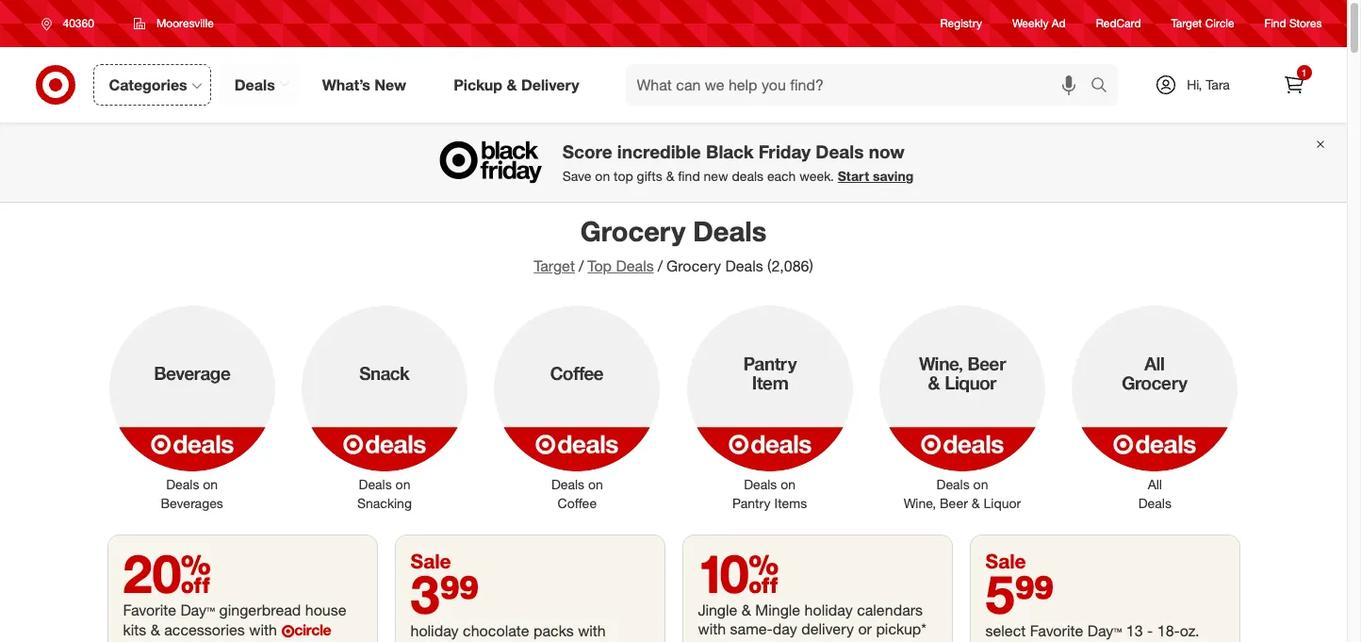 Task type: vqa. For each thing, say whether or not it's contained in the screenshot.
bottommost delivery
yes



Task type: locate. For each thing, give the bounding box(es) containing it.
find
[[1265, 16, 1287, 31]]

wine,
[[904, 495, 936, 511]]

2 99 from the left
[[1015, 562, 1054, 626]]

with left -
[[1099, 640, 1127, 642]]

holiday left chocolate on the left bottom
[[411, 621, 459, 640]]

score incredible black friday deals now save on top gifts & find new deals each week. start saving
[[563, 141, 914, 184]]

1 sale from the left
[[411, 549, 451, 573]]

same- left oz.
[[1132, 640, 1174, 642]]

1 vertical spatial day
[[453, 640, 478, 642]]

holiday right mingle
[[805, 600, 853, 619]]

oz.
[[1180, 621, 1200, 640]]

13 - 18-oz. holiday popcorn with same-da
[[986, 621, 1220, 642]]

sale
[[411, 549, 451, 573], [986, 549, 1026, 573]]

target circle link
[[1171, 15, 1235, 32]]

1 horizontal spatial ™
[[1114, 621, 1122, 640]]

0 horizontal spatial holiday
[[411, 621, 459, 640]]

pickup & delivery link
[[438, 64, 603, 106]]

0 horizontal spatial or
[[539, 640, 552, 642]]

what's new link
[[306, 64, 430, 106]]

0 vertical spatial or
[[858, 619, 872, 638]]

on up liquor
[[973, 476, 988, 492]]

1 vertical spatial delivery
[[482, 640, 534, 642]]

with down gingerbread
[[249, 620, 277, 639]]

grocery deals target / top deals / grocery deals (2,086)
[[534, 214, 813, 275]]

hi,
[[1187, 76, 1202, 92]]

what's
[[322, 75, 370, 94]]

delivery inside holiday chocolate packs with same-day delivery or pickup*
[[482, 640, 534, 642]]

0 horizontal spatial delivery
[[482, 640, 534, 642]]

0 horizontal spatial pickup*
[[557, 640, 607, 642]]

save
[[563, 168, 592, 184]]

2 sale from the left
[[986, 549, 1026, 573]]

deals left what's
[[234, 75, 275, 94]]

1 horizontal spatial target
[[1171, 16, 1202, 31]]

grocery up top deals link
[[580, 214, 686, 248]]

13
[[1126, 621, 1143, 640]]

& left find
[[666, 168, 675, 184]]

deals up snacking
[[359, 476, 392, 492]]

1 link
[[1273, 64, 1315, 106]]

day for select favorite day
[[1088, 621, 1114, 640]]

on for deals on coffee
[[588, 476, 603, 492]]

/ left top
[[579, 256, 584, 275]]

or right chocolate on the left bottom
[[539, 640, 552, 642]]

0 horizontal spatial target
[[534, 256, 575, 275]]

delivery
[[521, 75, 579, 94]]

deals
[[234, 75, 275, 94], [816, 141, 864, 163], [693, 214, 767, 248], [616, 256, 654, 275], [725, 256, 763, 275], [166, 476, 199, 492], [359, 476, 392, 492], [551, 476, 585, 492], [744, 476, 777, 492], [937, 476, 970, 492], [1139, 495, 1172, 511]]

0 horizontal spatial ™
[[207, 600, 215, 619]]

& down favorite
[[151, 620, 160, 639]]

start
[[838, 168, 869, 184]]

™
[[207, 600, 215, 619], [1114, 621, 1122, 640]]

select favorite day ™
[[986, 621, 1122, 640]]

0 vertical spatial pickup*
[[876, 619, 927, 638]]

/
[[579, 256, 584, 275], [658, 256, 663, 275]]

1 vertical spatial or
[[539, 640, 552, 642]]

™ up accessories
[[207, 600, 215, 619]]

& right pickup
[[507, 75, 517, 94]]

on up snacking
[[396, 476, 411, 492]]

99
[[440, 562, 479, 626], [1015, 562, 1054, 626]]

tara
[[1206, 76, 1230, 92]]

on up coffee
[[588, 476, 603, 492]]

target link
[[534, 256, 575, 275]]

1 horizontal spatial day
[[1088, 621, 1114, 640]]

1 99 from the left
[[440, 562, 479, 626]]

deals
[[732, 168, 764, 184]]

day down 3 99
[[453, 640, 478, 642]]

on up beverages
[[203, 476, 218, 492]]

pickup
[[454, 75, 503, 94]]

/ right top deals link
[[658, 256, 663, 275]]

deals inside deals on pantry items
[[744, 476, 777, 492]]

popcorn
[[1038, 640, 1095, 642]]

grocery right top deals link
[[667, 256, 721, 275]]

1 horizontal spatial holiday
[[805, 600, 853, 619]]

sale down snacking
[[411, 549, 451, 573]]

target inside grocery deals target / top deals / grocery deals (2,086)
[[534, 256, 575, 275]]

same-
[[730, 619, 773, 638], [411, 640, 453, 642], [1132, 640, 1174, 642]]

black
[[706, 141, 754, 163]]

& inside 'score incredible black friday deals now save on top gifts & find new deals each week. start saving'
[[666, 168, 675, 184]]

deals up 'start' on the right of page
[[816, 141, 864, 163]]

or inside the 10 jingle & mingle holiday calendars with same-day delivery or pickup*
[[858, 619, 872, 638]]

or right mingle
[[858, 619, 872, 638]]

on inside deals on pantry items
[[781, 476, 796, 492]]

target
[[1171, 16, 1202, 31], [534, 256, 575, 275]]

on inside deals on wine, beer & liquor
[[973, 476, 988, 492]]

with down 10
[[698, 619, 726, 638]]

99 for 5 99
[[1015, 562, 1054, 626]]

™ for favorite day
[[207, 600, 215, 619]]

target circle
[[1171, 16, 1235, 31]]

day
[[773, 619, 797, 638], [453, 640, 478, 642]]

deals up beverages
[[166, 476, 199, 492]]

sale for 5
[[986, 549, 1026, 573]]

0 horizontal spatial day
[[180, 600, 207, 619]]

0 vertical spatial target
[[1171, 16, 1202, 31]]

with right packs
[[578, 621, 606, 640]]

0 vertical spatial delivery
[[801, 619, 854, 638]]

2 horizontal spatial same-
[[1132, 640, 1174, 642]]

1 vertical spatial pickup*
[[557, 640, 607, 642]]

with inside the 10 jingle & mingle holiday calendars with same-day delivery or pickup*
[[698, 619, 726, 638]]

1 horizontal spatial delivery
[[801, 619, 854, 638]]

pickup*
[[876, 619, 927, 638], [557, 640, 607, 642]]

on inside 'score incredible black friday deals now save on top gifts & find new deals each week. start saving'
[[595, 168, 610, 184]]

deals link
[[218, 64, 299, 106]]

select favorite
[[986, 621, 1084, 640]]

on inside "deals on beverages"
[[203, 476, 218, 492]]

day up accessories
[[180, 600, 207, 619]]

deals down all
[[1139, 495, 1172, 511]]

0 vertical spatial ™
[[207, 600, 215, 619]]

kits
[[123, 620, 146, 639]]

or
[[858, 619, 872, 638], [539, 640, 552, 642]]

0 vertical spatial day
[[180, 600, 207, 619]]

1 vertical spatial ™
[[1114, 621, 1122, 640]]

day right jingle
[[773, 619, 797, 638]]

deals up beer
[[937, 476, 970, 492]]

& inside deals on wine, beer & liquor
[[972, 495, 980, 511]]

2 horizontal spatial holiday
[[986, 640, 1034, 642]]

same- for 13
[[1132, 640, 1174, 642]]

on up items
[[781, 476, 796, 492]]

What can we help you find? suggestions appear below search field
[[626, 64, 1095, 106]]

3
[[411, 562, 440, 626]]

&
[[507, 75, 517, 94], [666, 168, 675, 184], [972, 495, 980, 511], [742, 600, 751, 619], [151, 620, 160, 639]]

sale for 3
[[411, 549, 451, 573]]

deals up pantry on the bottom right of page
[[744, 476, 777, 492]]

™ left 13
[[1114, 621, 1122, 640]]

0 horizontal spatial sale
[[411, 549, 451, 573]]

day inside the 10 jingle & mingle holiday calendars with same-day delivery or pickup*
[[773, 619, 797, 638]]

deals up coffee
[[551, 476, 585, 492]]

new
[[375, 75, 406, 94]]

1 horizontal spatial pickup*
[[876, 619, 927, 638]]

on inside deals on snacking
[[396, 476, 411, 492]]

holiday inside 13 - 18-oz. holiday popcorn with same-da
[[986, 640, 1034, 642]]

1 horizontal spatial /
[[658, 256, 663, 275]]

what's new
[[322, 75, 406, 94]]

same- inside 13 - 18-oz. holiday popcorn with same-da
[[1132, 640, 1174, 642]]

day left 13
[[1088, 621, 1114, 640]]

holiday for 10
[[805, 600, 853, 619]]

1 horizontal spatial same-
[[730, 619, 773, 638]]

1 horizontal spatial 99
[[1015, 562, 1054, 626]]

mingle
[[755, 600, 801, 619]]

1 horizontal spatial or
[[858, 619, 872, 638]]

holiday down 5
[[986, 640, 1034, 642]]

0 vertical spatial day
[[773, 619, 797, 638]]

holiday inside the 10 jingle & mingle holiday calendars with same-day delivery or pickup*
[[805, 600, 853, 619]]

gingerbread
[[219, 600, 301, 619]]

0 horizontal spatial same-
[[411, 640, 453, 642]]

10
[[698, 541, 779, 605]]

0 horizontal spatial /
[[579, 256, 584, 275]]

target left top
[[534, 256, 575, 275]]

house
[[305, 600, 347, 619]]

& right beer
[[972, 495, 980, 511]]

on for deals on wine, beer & liquor
[[973, 476, 988, 492]]

on inside deals on coffee
[[588, 476, 603, 492]]

redcard link
[[1096, 15, 1141, 32]]

same- inside the 10 jingle & mingle holiday calendars with same-day delivery or pickup*
[[730, 619, 773, 638]]

target left circle
[[1171, 16, 1202, 31]]

on for deals on pantry items
[[781, 476, 796, 492]]

on
[[595, 168, 610, 184], [203, 476, 218, 492], [396, 476, 411, 492], [588, 476, 603, 492], [781, 476, 796, 492], [973, 476, 988, 492]]

delivery
[[801, 619, 854, 638], [482, 640, 534, 642]]

& right jingle
[[742, 600, 751, 619]]

0 horizontal spatial day
[[453, 640, 478, 642]]

deals inside deals on wine, beer & liquor
[[937, 476, 970, 492]]

1 vertical spatial day
[[1088, 621, 1114, 640]]

top
[[614, 168, 633, 184]]

holiday for 13
[[986, 640, 1034, 642]]

sale down liquor
[[986, 549, 1026, 573]]

0 horizontal spatial 99
[[440, 562, 479, 626]]

same- down 3
[[411, 640, 453, 642]]

on for deals on beverages
[[203, 476, 218, 492]]

same- down 10
[[730, 619, 773, 638]]

1 vertical spatial target
[[534, 256, 575, 275]]

1 horizontal spatial sale
[[986, 549, 1026, 573]]

on left top
[[595, 168, 610, 184]]

1 horizontal spatial day
[[773, 619, 797, 638]]

registry link
[[940, 15, 982, 32]]



Task type: describe. For each thing, give the bounding box(es) containing it.
same- for 10
[[730, 619, 773, 638]]

day for favorite day
[[180, 600, 207, 619]]

liquor
[[984, 495, 1021, 511]]

mooresville button
[[121, 7, 226, 41]]

favorite day ™
[[123, 600, 215, 619]]

calendars
[[857, 600, 923, 619]]

holiday chocolate packs with same-day delivery or pickup* 
[[411, 621, 620, 642]]

pickup* inside holiday chocolate packs with same-day delivery or pickup*
[[557, 640, 607, 642]]

find
[[678, 168, 700, 184]]

™ for select favorite day
[[1114, 621, 1122, 640]]

coffee
[[558, 495, 597, 511]]

beverages
[[161, 495, 223, 511]]

2 / from the left
[[658, 256, 663, 275]]

deals inside 'score incredible black friday deals now save on top gifts & find new deals each week. start saving'
[[816, 141, 864, 163]]

deals on beverages
[[161, 476, 223, 511]]

& inside gingerbread house kits & accessories with
[[151, 620, 160, 639]]

find stores link
[[1265, 15, 1322, 32]]

with inside holiday chocolate packs with same-day delivery or pickup*
[[578, 621, 606, 640]]

holiday inside holiday chocolate packs with same-day delivery or pickup*
[[411, 621, 459, 640]]

deals inside deals on snacking
[[359, 476, 392, 492]]

circle
[[1205, 16, 1235, 31]]

weekly ad link
[[1013, 15, 1066, 32]]

beer
[[940, 495, 968, 511]]

new
[[704, 168, 728, 184]]

or inside holiday chocolate packs with same-day delivery or pickup*
[[539, 640, 552, 642]]

with inside 13 - 18-oz. holiday popcorn with same-da
[[1099, 640, 1127, 642]]

5 99
[[986, 562, 1054, 626]]

0 vertical spatial grocery
[[580, 214, 686, 248]]

saving
[[873, 168, 914, 184]]

99 for 3 99
[[440, 562, 479, 626]]

chocolate
[[463, 621, 529, 640]]

search button
[[1082, 64, 1127, 109]]

deals on snacking
[[357, 476, 412, 511]]

circle
[[294, 620, 331, 639]]

1 / from the left
[[579, 256, 584, 275]]

day inside holiday chocolate packs with same-day delivery or pickup*
[[453, 640, 478, 642]]

pantry
[[733, 495, 771, 511]]

search
[[1082, 77, 1127, 96]]

redcard
[[1096, 16, 1141, 31]]

pickup* inside the 10 jingle & mingle holiday calendars with same-day delivery or pickup*
[[876, 619, 927, 638]]

hi, tara
[[1187, 76, 1230, 92]]

& inside pickup & delivery link
[[507, 75, 517, 94]]

weekly
[[1013, 16, 1049, 31]]

pickup & delivery
[[454, 75, 579, 94]]

now
[[869, 141, 905, 163]]

top deals link
[[588, 256, 654, 275]]

on for deals on snacking
[[396, 476, 411, 492]]

weekly ad
[[1013, 16, 1066, 31]]

categories
[[109, 75, 187, 94]]

1 vertical spatial grocery
[[667, 256, 721, 275]]

score
[[563, 141, 612, 163]]

deals inside "deals on beverages"
[[166, 476, 199, 492]]

deals inside deals on coffee
[[551, 476, 585, 492]]

week.
[[800, 168, 834, 184]]

& inside the 10 jingle & mingle holiday calendars with same-day delivery or pickup*
[[742, 600, 751, 619]]

deals left the (2,086)
[[725, 256, 763, 275]]

gingerbread house kits & accessories with
[[123, 600, 347, 639]]

deals on wine, beer & liquor
[[904, 476, 1021, 511]]

friday
[[759, 141, 811, 163]]

10 jingle & mingle holiday calendars with same-day delivery or pickup*
[[698, 541, 927, 638]]

18-
[[1157, 621, 1180, 640]]

items
[[774, 495, 807, 511]]

top
[[588, 256, 612, 275]]

40360
[[63, 16, 94, 30]]

stores
[[1290, 16, 1322, 31]]

-
[[1147, 621, 1153, 640]]

accessories
[[164, 620, 245, 639]]

with inside gingerbread house kits & accessories with
[[249, 620, 277, 639]]

categories link
[[93, 64, 211, 106]]

deals on pantry items
[[733, 476, 807, 511]]

deals right top
[[616, 256, 654, 275]]

ad
[[1052, 16, 1066, 31]]

find stores
[[1265, 16, 1322, 31]]

gifts
[[637, 168, 663, 184]]

snacking
[[357, 495, 412, 511]]

incredible
[[617, 141, 701, 163]]

registry
[[940, 16, 982, 31]]

delivery inside the 10 jingle & mingle holiday calendars with same-day delivery or pickup*
[[801, 619, 854, 638]]

jingle
[[698, 600, 738, 619]]

all deals
[[1139, 476, 1172, 511]]

packs
[[534, 621, 574, 640]]

deals on coffee
[[551, 476, 603, 511]]

(2,086)
[[768, 256, 813, 275]]

mooresville
[[156, 16, 214, 30]]

3 99
[[411, 562, 479, 626]]

20
[[123, 541, 211, 605]]

same- inside holiday chocolate packs with same-day delivery or pickup*
[[411, 640, 453, 642]]

5
[[986, 562, 1015, 626]]

favorite
[[123, 600, 176, 619]]

40360 button
[[29, 7, 114, 41]]

deals down new
[[693, 214, 767, 248]]

each
[[767, 168, 796, 184]]

1
[[1302, 67, 1307, 78]]

all
[[1148, 476, 1162, 492]]



